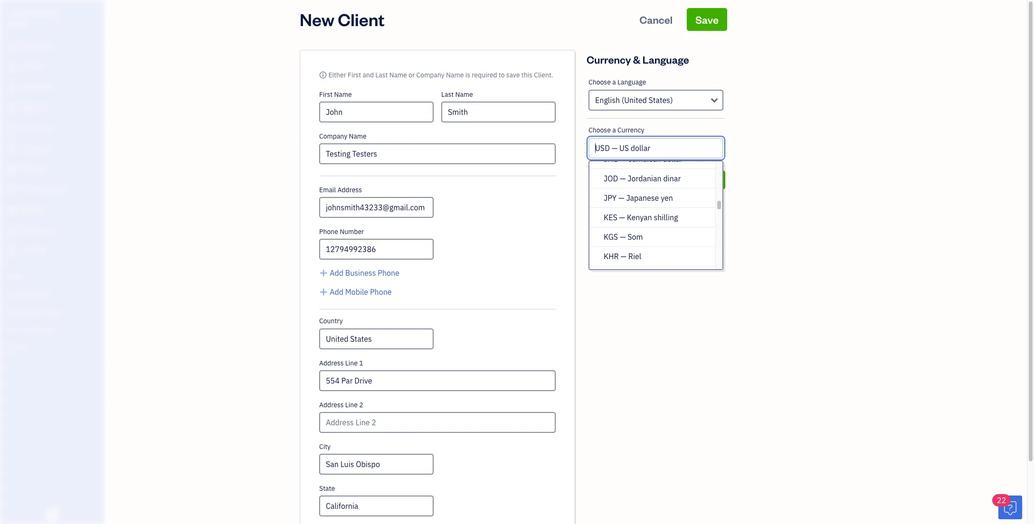 Task type: describe. For each thing, give the bounding box(es) containing it.
22
[[998, 496, 1007, 506]]

0 vertical spatial phone
[[319, 228, 338, 236]]

business
[[345, 269, 376, 278]]

dollar
[[663, 154, 683, 164]]

kes — kenyan shilling option
[[590, 208, 716, 228]]

1 horizontal spatial and
[[363, 71, 374, 79]]

0 vertical spatial cancel button
[[631, 8, 682, 31]]

comoro
[[629, 271, 656, 281]]

choose a language element
[[587, 71, 726, 119]]

required
[[472, 71, 497, 79]]

kgs — som
[[604, 232, 643, 242]]

done button
[[688, 171, 726, 190]]

money image
[[6, 206, 18, 215]]

Company Name text field
[[319, 144, 556, 164]]

jmd
[[604, 154, 619, 164]]

and inside main element
[[23, 308, 33, 316]]

add mobile phone button
[[319, 287, 392, 298]]

mobile
[[345, 288, 368, 297]]

name left the "or" on the top
[[390, 71, 407, 79]]

company name
[[319, 132, 367, 141]]

payment image
[[6, 124, 18, 134]]

Last Name text field
[[442, 102, 556, 123]]

to
[[499, 71, 505, 79]]

jod
[[604, 174, 618, 183]]

or
[[409, 71, 415, 79]]

owner
[[8, 19, 27, 27]]

this
[[522, 71, 533, 79]]

address for address line 2
[[319, 401, 344, 410]]

choose a currency
[[589, 126, 645, 135]]

email address
[[319, 186, 362, 194]]

language for currency & language
[[643, 53, 690, 66]]

First Name text field
[[319, 102, 434, 123]]

last name
[[442, 90, 473, 99]]

done
[[696, 174, 717, 185]]

items
[[7, 308, 22, 316]]

main element
[[0, 0, 128, 525]]

items and services link
[[2, 304, 102, 321]]

city
[[319, 443, 331, 452]]

estimate image
[[6, 83, 18, 93]]

choose for choose a language
[[589, 78, 611, 87]]

expense image
[[6, 144, 18, 154]]

invoice image
[[6, 104, 18, 113]]

a for currency
[[613, 126, 616, 135]]

is
[[466, 71, 471, 79]]

peterson
[[30, 9, 59, 18]]

first name
[[319, 90, 352, 99]]

dashboard image
[[6, 42, 18, 52]]

0 vertical spatial last
[[376, 71, 388, 79]]

2
[[359, 401, 363, 410]]

either first and last name or company name is required to save this client.
[[329, 71, 554, 79]]

jod — jordanian dinar
[[604, 174, 681, 183]]

states)
[[649, 96, 673, 105]]

add for add business phone
[[330, 269, 344, 278]]

name for company name
[[349, 132, 367, 141]]

kmf — comoro franc
[[604, 271, 675, 281]]

add for add mobile phone
[[330, 288, 344, 297]]

bank
[[7, 326, 21, 334]]

jmd — jamaican dollar option
[[590, 150, 716, 169]]

1 vertical spatial cancel
[[621, 174, 648, 185]]

1
[[359, 359, 363, 368]]

timer image
[[6, 185, 18, 195]]

either
[[329, 71, 346, 79]]

new client
[[300, 8, 385, 30]]

jpy — japanese yen option
[[590, 189, 716, 208]]

shilling
[[654, 213, 679, 222]]

0 vertical spatial cancel
[[640, 13, 673, 26]]

(united
[[622, 96, 647, 105]]

jpy — japanese yen
[[604, 193, 673, 203]]

jordanian
[[628, 174, 662, 183]]

&
[[634, 53, 641, 66]]

choose a currency element
[[587, 119, 726, 167]]

members
[[23, 291, 49, 298]]

items and services
[[7, 308, 57, 316]]

plus image for add mobile phone
[[319, 287, 328, 298]]

add mobile phone
[[330, 288, 392, 297]]

name for first name
[[334, 90, 352, 99]]

Country text field
[[320, 330, 433, 349]]

kmf
[[604, 271, 619, 281]]

1 vertical spatial cancel button
[[587, 171, 682, 190]]

address line 1
[[319, 359, 363, 368]]

jod — jordanian dinar option
[[590, 169, 716, 189]]

Email Address text field
[[319, 197, 434, 218]]

apps
[[7, 273, 21, 281]]

riel
[[629, 252, 642, 261]]

1 vertical spatial currency
[[618, 126, 645, 135]]

primary image
[[319, 71, 327, 79]]

State text field
[[320, 497, 433, 516]]



Task type: locate. For each thing, give the bounding box(es) containing it.
0 vertical spatial currency
[[587, 53, 631, 66]]

last left the "or" on the top
[[376, 71, 388, 79]]

first down primary icon
[[319, 90, 333, 99]]

1 a from the top
[[613, 78, 616, 87]]

1 plus image from the top
[[319, 268, 328, 279]]

cancel button
[[631, 8, 682, 31], [587, 171, 682, 190]]

1 vertical spatial a
[[613, 126, 616, 135]]

report image
[[6, 247, 18, 256]]

first
[[348, 71, 361, 79], [319, 90, 333, 99]]

name down either
[[334, 90, 352, 99]]

franc
[[658, 271, 675, 281]]

a
[[613, 78, 616, 87], [613, 126, 616, 135]]

first right either
[[348, 71, 361, 79]]

1 choose from the top
[[589, 78, 611, 87]]

plus image
[[319, 268, 328, 279], [319, 287, 328, 298]]

state
[[319, 485, 335, 493]]

jpy
[[604, 193, 617, 203]]

currency down english (united states)
[[618, 126, 645, 135]]

cancel button up currency & language
[[631, 8, 682, 31]]

name
[[390, 71, 407, 79], [446, 71, 464, 79], [334, 90, 352, 99], [456, 90, 473, 99], [349, 132, 367, 141]]

a up english in the right top of the page
[[613, 78, 616, 87]]

choose up english in the right top of the page
[[589, 78, 611, 87]]

language
[[643, 53, 690, 66], [618, 78, 646, 87]]

name down is
[[456, 90, 473, 99]]

cancel up jpy — japanese yen
[[621, 174, 648, 185]]

services
[[34, 308, 57, 316]]

save
[[696, 13, 719, 26]]

add business phone
[[330, 269, 400, 278]]

add inside "button"
[[330, 269, 344, 278]]

team members
[[7, 291, 49, 298]]

choose for choose a currency
[[589, 126, 611, 135]]

0 vertical spatial plus image
[[319, 268, 328, 279]]

yen
[[661, 193, 673, 203]]

client
[[338, 8, 385, 30]]

1 vertical spatial plus image
[[319, 287, 328, 298]]

— inside option
[[621, 271, 627, 281]]

—
[[621, 154, 627, 164], [620, 174, 626, 183], [619, 193, 625, 203], [620, 213, 626, 222], [620, 232, 626, 242], [621, 252, 627, 261], [621, 271, 627, 281]]

address right email
[[338, 186, 362, 194]]

apps link
[[2, 269, 102, 286]]

khr
[[604, 252, 619, 261]]

company down first name
[[319, 132, 348, 141]]

phone for add business phone
[[378, 269, 400, 278]]

1 horizontal spatial first
[[348, 71, 361, 79]]

Language field
[[589, 90, 724, 111]]

address for address line 1
[[319, 359, 344, 368]]

bank connections
[[7, 326, 56, 334]]

choose down english in the right top of the page
[[589, 126, 611, 135]]

name left is
[[446, 71, 464, 79]]

email
[[319, 186, 336, 194]]

1 horizontal spatial last
[[442, 90, 454, 99]]

plus image left business
[[319, 268, 328, 279]]

Phone Number text field
[[319, 239, 434, 260]]

address
[[338, 186, 362, 194], [319, 359, 344, 368], [319, 401, 344, 410]]

name down first name text field
[[349, 132, 367, 141]]

save button
[[687, 8, 728, 31]]

number
[[340, 228, 364, 236]]

language right &
[[643, 53, 690, 66]]

0 vertical spatial address
[[338, 186, 362, 194]]

add left business
[[330, 269, 344, 278]]

connections
[[22, 326, 56, 334]]

— right kgs
[[620, 232, 626, 242]]

1 vertical spatial add
[[330, 288, 344, 297]]

0 vertical spatial and
[[363, 71, 374, 79]]

cancel up currency & language
[[640, 13, 673, 26]]

team members link
[[2, 287, 102, 303]]

— for jpy
[[619, 193, 625, 203]]

language for choose a language
[[618, 78, 646, 87]]

kes — kenyan shilling
[[604, 213, 679, 222]]

1 add from the top
[[330, 269, 344, 278]]

phone for add mobile phone
[[370, 288, 392, 297]]

phone down phone number text field at the left top of page
[[378, 269, 400, 278]]

0 vertical spatial language
[[643, 53, 690, 66]]

2 choose from the top
[[589, 126, 611, 135]]

0 horizontal spatial first
[[319, 90, 333, 99]]

line for 2
[[345, 401, 358, 410]]

resource center badge image
[[999, 496, 1023, 520]]

add
[[330, 269, 344, 278], [330, 288, 344, 297]]

team
[[7, 291, 22, 298]]

22 button
[[993, 495, 1023, 520]]

2 line from the top
[[345, 401, 358, 410]]

cancel button up jpy — japanese yen
[[587, 171, 682, 190]]

chart image
[[6, 226, 18, 236]]

2 vertical spatial address
[[319, 401, 344, 410]]

client image
[[6, 63, 18, 72]]

1 vertical spatial choose
[[589, 126, 611, 135]]

currency up choose a language
[[587, 53, 631, 66]]

language up english (united states)
[[618, 78, 646, 87]]

2 a from the top
[[613, 126, 616, 135]]

0 vertical spatial line
[[345, 359, 358, 368]]

line left "2"
[[345, 401, 358, 410]]

jmd — jamaican dollar
[[604, 154, 683, 164]]

and right either
[[363, 71, 374, 79]]

0 horizontal spatial last
[[376, 71, 388, 79]]

— right kes
[[620, 213, 626, 222]]

2 plus image from the top
[[319, 287, 328, 298]]

1 vertical spatial and
[[23, 308, 33, 316]]

last down the either first and last name or company name is required to save this client.
[[442, 90, 454, 99]]

1 vertical spatial last
[[442, 90, 454, 99]]

list box containing jmd — jamaican dollar
[[590, 150, 723, 286]]

1 vertical spatial address
[[319, 359, 344, 368]]

— for jmd
[[621, 154, 627, 164]]

name for last name
[[456, 90, 473, 99]]

client.
[[534, 71, 554, 79]]

0 vertical spatial company
[[417, 71, 445, 79]]

plus image for add business phone
[[319, 268, 328, 279]]

som
[[628, 232, 643, 242]]

choose a language
[[589, 78, 646, 87]]

company
[[417, 71, 445, 79], [319, 132, 348, 141]]

a for language
[[613, 78, 616, 87]]

— for jod
[[620, 174, 626, 183]]

0 vertical spatial choose
[[589, 78, 611, 87]]

phone
[[319, 228, 338, 236], [378, 269, 400, 278], [370, 288, 392, 297]]

currency & language
[[587, 53, 690, 66]]

2 add from the top
[[330, 288, 344, 297]]

country
[[319, 317, 343, 326]]

— left riel
[[621, 252, 627, 261]]

line
[[345, 359, 358, 368], [345, 401, 358, 410]]

0 vertical spatial add
[[330, 269, 344, 278]]

0 vertical spatial a
[[613, 78, 616, 87]]

0 vertical spatial first
[[348, 71, 361, 79]]

khr — riel option
[[590, 247, 716, 267]]

dinar
[[664, 174, 681, 183]]

khr — riel
[[604, 252, 642, 261]]

phone right mobile
[[370, 288, 392, 297]]

1 vertical spatial first
[[319, 90, 333, 99]]

phone inside button
[[370, 288, 392, 297]]

2 vertical spatial phone
[[370, 288, 392, 297]]

— right jpy
[[619, 193, 625, 203]]

japanese
[[627, 193, 659, 203]]

settings link
[[2, 339, 102, 356]]

— for kes
[[620, 213, 626, 222]]

kmf — comoro franc option
[[590, 267, 716, 286]]

bank connections link
[[2, 322, 102, 338]]

kgs — som option
[[590, 228, 716, 247]]

address left 1
[[319, 359, 344, 368]]

line left 1
[[345, 359, 358, 368]]

choose
[[589, 78, 611, 87], [589, 126, 611, 135]]

freshbooks image
[[45, 510, 60, 521]]

company right the "or" on the top
[[417, 71, 445, 79]]

Currency text field
[[590, 139, 723, 158]]

james peterson owner
[[8, 9, 59, 27]]

english (united states)
[[596, 96, 673, 105]]

1 vertical spatial phone
[[378, 269, 400, 278]]

— for khr
[[621, 252, 627, 261]]

0 horizontal spatial and
[[23, 308, 33, 316]]

City text field
[[319, 454, 434, 475]]

— right kmf
[[621, 271, 627, 281]]

language inside choose a language element
[[618, 78, 646, 87]]

1 vertical spatial language
[[618, 78, 646, 87]]

— right jod
[[620, 174, 626, 183]]

phone inside "button"
[[378, 269, 400, 278]]

1 line from the top
[[345, 359, 358, 368]]

1 horizontal spatial company
[[417, 71, 445, 79]]

james
[[8, 9, 29, 18]]

add left mobile
[[330, 288, 344, 297]]

0 horizontal spatial company
[[319, 132, 348, 141]]

— for kgs
[[620, 232, 626, 242]]

address line 2
[[319, 401, 363, 410]]

add inside button
[[330, 288, 344, 297]]

1 vertical spatial line
[[345, 401, 358, 410]]

line for 1
[[345, 359, 358, 368]]

Address Line 2 text field
[[319, 413, 556, 433]]

and right items
[[23, 308, 33, 316]]

plus image up country
[[319, 287, 328, 298]]

jamaican
[[629, 154, 662, 164]]

list box
[[590, 150, 723, 286]]

project image
[[6, 165, 18, 174]]

— right jmd
[[621, 154, 627, 164]]

kenyan
[[627, 213, 652, 222]]

phone left number
[[319, 228, 338, 236]]

settings
[[7, 344, 29, 351]]

new
[[300, 8, 335, 30]]

cancel
[[640, 13, 673, 26], [621, 174, 648, 185]]

address left "2"
[[319, 401, 344, 410]]

english
[[596, 96, 620, 105]]

a up jmd
[[613, 126, 616, 135]]

phone number
[[319, 228, 364, 236]]

Address Line 1 text field
[[319, 371, 556, 392]]

kes
[[604, 213, 618, 222]]

— for kmf
[[621, 271, 627, 281]]

add business phone button
[[319, 268, 400, 279]]

save
[[507, 71, 520, 79]]

kgs
[[604, 232, 618, 242]]

1 vertical spatial company
[[319, 132, 348, 141]]



Task type: vqa. For each thing, say whether or not it's contained in the screenshot.
Choose a Language element on the right top of the page
yes



